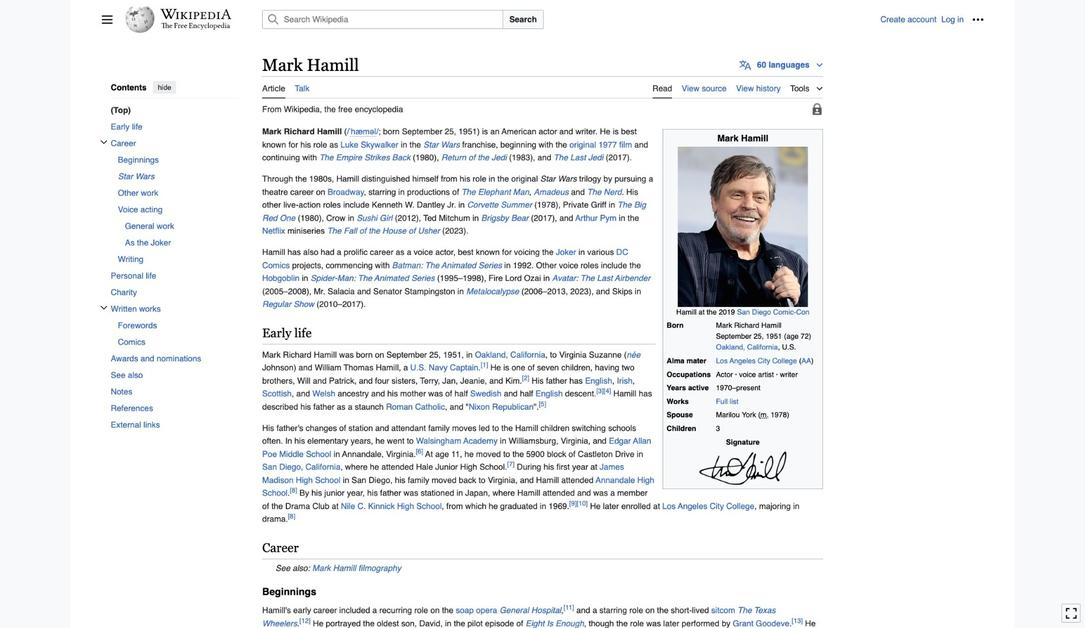 Task type: describe. For each thing, give the bounding box(es) containing it.
Search Wikipedia search field
[[262, 10, 503, 29]]

log in and more options image
[[973, 14, 985, 25]]

2 x small image from the top
[[100, 304, 107, 312]]



Task type: vqa. For each thing, say whether or not it's contained in the screenshot.
2nd x small image from the bottom of the page
yes



Task type: locate. For each thing, give the bounding box(es) containing it.
1 x small image from the top
[[100, 139, 107, 146]]

None search field
[[248, 10, 881, 29]]

the free encyclopedia image
[[161, 22, 231, 30]]

personal tools navigation
[[881, 10, 988, 29]]

0 vertical spatial x small image
[[100, 139, 107, 146]]

wikipedia image
[[161, 9, 232, 20]]

x small image
[[100, 139, 107, 146], [100, 304, 107, 312]]

note
[[262, 563, 824, 576]]

language progressive image
[[740, 59, 752, 71]]

1 vertical spatial x small image
[[100, 304, 107, 312]]

fullscreen image
[[1066, 608, 1078, 620]]

page semi-protected image
[[812, 103, 824, 115]]

main content
[[258, 53, 985, 629]]

menu image
[[101, 14, 113, 25]]



